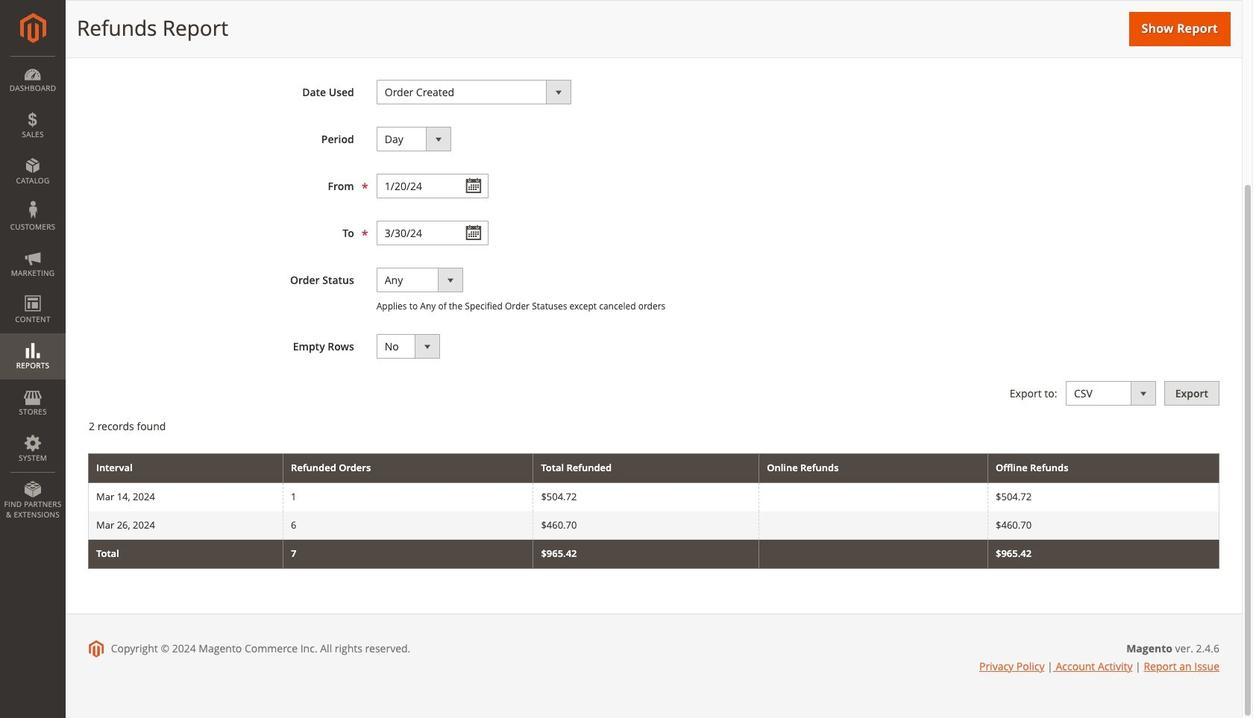 Task type: locate. For each thing, give the bounding box(es) containing it.
menu bar
[[0, 56, 66, 528]]

None text field
[[377, 174, 489, 199], [377, 221, 489, 246], [377, 174, 489, 199], [377, 221, 489, 246]]

magento admin panel image
[[20, 13, 46, 43]]



